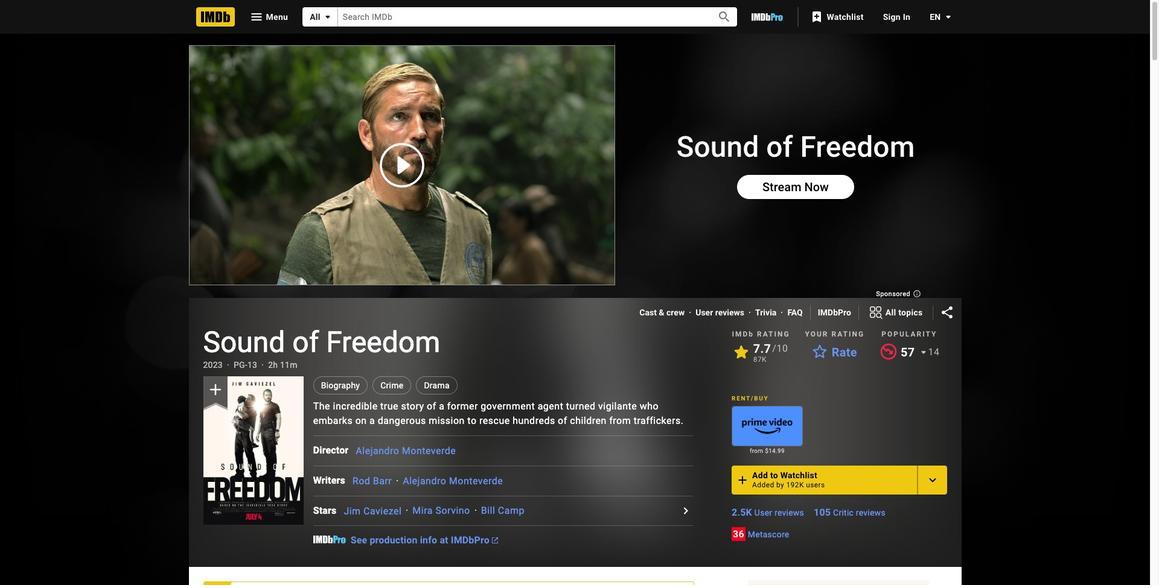 Task type: describe. For each thing, give the bounding box(es) containing it.
rating for your rating
[[832, 330, 865, 339]]

14
[[928, 347, 940, 358]]

production
[[370, 535, 417, 547]]

all for all topics
[[886, 308, 896, 317]]

on
[[355, 415, 367, 427]]

1 horizontal spatial a
[[439, 401, 445, 412]]

1 vertical spatial arrow drop down image
[[916, 345, 931, 360]]

submit search image
[[717, 10, 732, 24]]

pg-13 button
[[234, 359, 257, 371]]

from inside group
[[750, 448, 763, 454]]

stars button
[[313, 504, 344, 519]]

1 horizontal spatial imdbpro
[[818, 308, 851, 318]]

crew
[[667, 308, 685, 318]]

from $14.99 group
[[732, 406, 803, 456]]

imdbpro button
[[818, 307, 851, 319]]

biography button
[[313, 377, 368, 395]]

0 vertical spatial of
[[292, 325, 319, 360]]

2h
[[268, 360, 278, 370]]

192k
[[786, 481, 804, 489]]

13
[[247, 360, 257, 370]]

rate
[[832, 345, 857, 360]]

2023
[[203, 360, 223, 370]]

dangerous
[[378, 415, 426, 427]]

stars
[[313, 505, 336, 517]]

crime
[[380, 381, 404, 391]]

categories image
[[869, 305, 883, 320]]

all button
[[303, 7, 338, 27]]

jim caviezel button
[[344, 505, 402, 517]]

mira sorvino button
[[413, 505, 470, 517]]

trivia
[[755, 308, 777, 318]]

$14.99
[[765, 448, 785, 454]]

sign in
[[883, 12, 910, 22]]

mira sorvino
[[413, 505, 470, 517]]

user inside 2.5k user reviews
[[755, 508, 772, 518]]

crime button
[[373, 377, 411, 395]]

&
[[659, 308, 664, 318]]

2h 11m
[[268, 360, 297, 370]]

watch on prime video image
[[732, 407, 802, 446]]

former
[[447, 401, 478, 412]]

11m
[[280, 360, 297, 370]]

see production info at imdbpro
[[351, 535, 490, 547]]

embarks
[[313, 415, 353, 427]]

from $14.99
[[750, 448, 785, 454]]

alejandro for alejandro monteverde button to the bottom
[[403, 475, 446, 487]]

jim
[[344, 505, 361, 517]]

children
[[570, 415, 607, 427]]

in
[[903, 12, 910, 22]]

watchlist inside button
[[827, 12, 864, 22]]

pg-13
[[234, 360, 257, 370]]

rating for imdb rating
[[757, 330, 790, 339]]

1 vertical spatial of
[[427, 401, 436, 412]]

2 vertical spatial of
[[558, 415, 567, 427]]

faq
[[787, 308, 803, 318]]

7.7
[[753, 342, 771, 356]]

mira sorvino, jim caviezel, and bill camp in sound of freedom (2023) image
[[203, 377, 304, 525]]

sound of freedom
[[203, 325, 440, 360]]

see
[[351, 535, 367, 547]]

/
[[772, 343, 777, 354]]

87k
[[753, 356, 767, 364]]

director
[[313, 445, 349, 457]]

to inside "the incredible true story of a former government agent turned vigilante who embarks on a dangerous mission to rescue hundreds of children from traffickers."
[[467, 415, 477, 427]]

the incredible true story of a former government agent turned vigilante who embarks on a dangerous mission to rescue hundreds of children from traffickers.
[[313, 401, 684, 427]]

vigilante
[[598, 401, 637, 412]]

mira
[[413, 505, 433, 517]]

0 vertical spatial monteverde
[[402, 445, 456, 457]]

alejandro for the top alejandro monteverde button
[[356, 445, 399, 457]]

from $14.99 link
[[732, 447, 803, 456]]

sign in button
[[873, 6, 920, 28]]

home image
[[196, 7, 235, 27]]

share on social media image
[[940, 305, 954, 320]]

105
[[814, 507, 831, 518]]

the
[[313, 401, 330, 412]]

36
[[733, 529, 744, 540]]

your rating
[[805, 330, 865, 339]]

caviezel
[[363, 505, 402, 517]]

watchlist button
[[804, 6, 873, 28]]

0 horizontal spatial group
[[203, 377, 304, 525]]

imdb
[[732, 330, 754, 339]]

jim caviezel
[[344, 505, 402, 517]]

freedom
[[326, 325, 440, 360]]

arrow drop down image
[[320, 10, 335, 24]]

2023 button
[[203, 359, 223, 371]]

to inside the add to watchlist added by 192k users
[[770, 471, 778, 480]]

hundreds
[[513, 415, 555, 427]]

government
[[481, 401, 535, 412]]

from inside "the incredible true story of a former government agent turned vigilante who embarks on a dangerous mission to rescue hundreds of children from traffickers."
[[609, 415, 631, 427]]

bill
[[481, 505, 495, 517]]

all for all
[[310, 12, 320, 22]]

rod barr button
[[352, 475, 392, 487]]

36 metascore
[[733, 529, 789, 540]]

user inside button
[[696, 308, 713, 318]]

true
[[380, 401, 398, 412]]

1 vertical spatial alejandro monteverde
[[403, 475, 503, 487]]

rent/buy
[[732, 395, 769, 402]]

Search IMDb text field
[[338, 7, 704, 26]]

users
[[806, 481, 825, 489]]



Task type: vqa. For each thing, say whether or not it's contained in the screenshot.
192k
yes



Task type: locate. For each thing, give the bounding box(es) containing it.
0 vertical spatial see full cast and crew element
[[313, 444, 356, 458]]

rating up rate
[[832, 330, 865, 339]]

2.5k user reviews
[[732, 507, 804, 518]]

0 horizontal spatial a
[[370, 415, 375, 427]]

en button
[[920, 6, 955, 28]]

monteverde
[[402, 445, 456, 457], [449, 475, 503, 487]]

watchlist inside the add to watchlist added by 192k users
[[780, 471, 817, 480]]

sponsored content section
[[14, 34, 1136, 586]]

metascore
[[748, 530, 789, 540]]

who
[[640, 401, 659, 412]]

0 vertical spatial alejandro monteverde button
[[356, 445, 456, 457]]

reviews right "critic"
[[856, 508, 886, 518]]

user reviews
[[696, 308, 744, 318]]

at
[[440, 535, 448, 547]]

1 horizontal spatial alejandro
[[403, 475, 446, 487]]

user right crew
[[696, 308, 713, 318]]

0 horizontal spatial to
[[467, 415, 477, 427]]

all topics
[[886, 308, 923, 317]]

trivia button
[[755, 307, 777, 319]]

cast & crew
[[639, 308, 685, 318]]

user right 2.5k
[[755, 508, 772, 518]]

2 see full cast and crew element from the top
[[313, 474, 352, 488]]

all right menu
[[310, 12, 320, 22]]

from left $14.99
[[750, 448, 763, 454]]

imdbpro left launch inline icon
[[451, 535, 490, 547]]

to
[[467, 415, 477, 427], [770, 471, 778, 480]]

sign
[[883, 12, 901, 22]]

alejandro
[[356, 445, 399, 457], [403, 475, 446, 487]]

rod barr
[[352, 475, 392, 487]]

alejandro monteverde button down dangerous
[[356, 445, 456, 457]]

all
[[310, 12, 320, 22], [886, 308, 896, 317]]

sponsored
[[876, 290, 912, 298]]

1 vertical spatial user
[[755, 508, 772, 518]]

of down agent
[[558, 415, 567, 427]]

bill camp
[[481, 505, 525, 517]]

0 horizontal spatial watchlist
[[780, 471, 817, 480]]

2 horizontal spatial of
[[558, 415, 567, 427]]

none field inside all search box
[[338, 7, 704, 26]]

of up 11m
[[292, 325, 319, 360]]

see production info at imdbpro button
[[351, 535, 498, 547]]

drama button
[[416, 377, 458, 395]]

all inside search box
[[310, 12, 320, 22]]

0 vertical spatial alejandro
[[356, 445, 399, 457]]

sorvino
[[436, 505, 470, 517]]

rod
[[352, 475, 370, 487]]

1 vertical spatial imdbpro
[[451, 535, 490, 547]]

1 vertical spatial all
[[886, 308, 896, 317]]

add to watchlist added by 192k users
[[752, 471, 825, 489]]

0 vertical spatial from
[[609, 415, 631, 427]]

barr
[[373, 475, 392, 487]]

alejandro monteverde up "sorvino"
[[403, 475, 503, 487]]

rescue
[[479, 415, 510, 427]]

alejandro monteverde down dangerous
[[356, 445, 456, 457]]

1 horizontal spatial of
[[427, 401, 436, 412]]

rating
[[757, 330, 790, 339], [832, 330, 865, 339]]

watchlist image
[[810, 10, 824, 24]]

cast
[[639, 308, 657, 318]]

0 vertical spatial all
[[310, 12, 320, 22]]

menu button
[[239, 7, 298, 27]]

by
[[776, 481, 784, 489]]

a right on
[[370, 415, 375, 427]]

see full cast and crew element containing writers
[[313, 474, 352, 488]]

2 horizontal spatial reviews
[[856, 508, 886, 518]]

arrow drop down image inside en button
[[941, 10, 955, 24]]

0 horizontal spatial from
[[609, 415, 631, 427]]

0 horizontal spatial rating
[[757, 330, 790, 339]]

en
[[930, 12, 941, 22]]

sound
[[203, 325, 285, 360]]

user
[[696, 308, 713, 318], [755, 508, 772, 518]]

reviews inside the user reviews button
[[715, 308, 744, 318]]

arrow drop down image right '57'
[[916, 345, 931, 360]]

imdbpro up the your rating
[[818, 308, 851, 318]]

see full cast and crew element containing director
[[313, 444, 356, 458]]

2 rating from the left
[[832, 330, 865, 339]]

0 horizontal spatial all
[[310, 12, 320, 22]]

see full cast and crew element up stars button
[[313, 474, 352, 488]]

from down vigilante
[[609, 415, 631, 427]]

topics
[[898, 308, 923, 317]]

0 vertical spatial alejandro monteverde
[[356, 445, 456, 457]]

camp
[[498, 505, 525, 517]]

0 vertical spatial to
[[467, 415, 477, 427]]

0 horizontal spatial reviews
[[715, 308, 744, 318]]

to down "former"
[[467, 415, 477, 427]]

monteverde up "bill"
[[449, 475, 503, 487]]

story
[[401, 401, 424, 412]]

rating up "/"
[[757, 330, 790, 339]]

reviews inside 2.5k user reviews
[[775, 508, 804, 518]]

reviews
[[715, 308, 744, 318], [775, 508, 804, 518], [856, 508, 886, 518]]

1 horizontal spatial watchlist
[[827, 12, 864, 22]]

to up by
[[770, 471, 778, 480]]

reviews inside 105 critic reviews
[[856, 508, 886, 518]]

popularity
[[881, 330, 937, 339]]

1 vertical spatial a
[[370, 415, 375, 427]]

1 horizontal spatial user
[[755, 508, 772, 518]]

watchlist up 192k
[[780, 471, 817, 480]]

group
[[203, 377, 304, 525], [732, 406, 803, 447]]

1 vertical spatial alejandro monteverde button
[[403, 475, 503, 487]]

info
[[420, 535, 437, 547]]

7.7 / 10 87k
[[753, 342, 788, 364]]

1 see full cast and crew element from the top
[[313, 444, 356, 458]]

critic
[[833, 508, 854, 518]]

biography
[[321, 381, 360, 391]]

0 vertical spatial arrow drop down image
[[941, 10, 955, 24]]

1 vertical spatial to
[[770, 471, 778, 480]]

alejandro monteverde button up "sorvino"
[[403, 475, 503, 487]]

add
[[752, 471, 768, 480]]

menu image
[[249, 10, 264, 24]]

arrow drop down image
[[941, 10, 955, 24], [916, 345, 931, 360]]

0 vertical spatial a
[[439, 401, 445, 412]]

traffickers.
[[634, 415, 684, 427]]

1 horizontal spatial group
[[732, 406, 803, 447]]

1 vertical spatial see full cast and crew element
[[313, 474, 352, 488]]

added
[[752, 481, 774, 489]]

1 horizontal spatial to
[[770, 471, 778, 480]]

All search field
[[303, 7, 737, 27]]

your
[[805, 330, 829, 339]]

0 horizontal spatial alejandro
[[356, 445, 399, 457]]

drama
[[424, 381, 450, 391]]

monteverde down mission
[[402, 445, 456, 457]]

1 vertical spatial alejandro
[[403, 475, 446, 487]]

1 horizontal spatial arrow drop down image
[[941, 10, 955, 24]]

see full cast and crew element down embarks
[[313, 444, 356, 458]]

launch inline image
[[492, 538, 498, 544]]

1 horizontal spatial reviews
[[775, 508, 804, 518]]

1 vertical spatial monteverde
[[449, 475, 503, 487]]

incredible
[[333, 401, 378, 412]]

of right the story
[[427, 401, 436, 412]]

add image
[[735, 473, 750, 488]]

0 vertical spatial watchlist
[[827, 12, 864, 22]]

alejandro monteverde
[[356, 445, 456, 457], [403, 475, 503, 487]]

user reviews button
[[696, 307, 744, 319]]

reviews up 'imdb'
[[715, 308, 744, 318]]

0 horizontal spatial imdbpro
[[451, 535, 490, 547]]

0 horizontal spatial user
[[696, 308, 713, 318]]

0 vertical spatial imdbpro
[[818, 308, 851, 318]]

alejandro up the mira
[[403, 475, 446, 487]]

arrow drop down image right in
[[941, 10, 955, 24]]

see full cast and crew image
[[679, 504, 693, 519]]

pg-
[[234, 360, 247, 370]]

watchlist right watchlist image
[[827, 12, 864, 22]]

a up mission
[[439, 401, 445, 412]]

alejandro monteverde button
[[356, 445, 456, 457], [403, 475, 503, 487]]

1 vertical spatial watchlist
[[780, 471, 817, 480]]

2.5k
[[732, 507, 752, 518]]

reviews down 192k
[[775, 508, 804, 518]]

57
[[901, 345, 915, 360]]

bill camp button
[[481, 505, 525, 517]]

0 horizontal spatial of
[[292, 325, 319, 360]]

1 rating from the left
[[757, 330, 790, 339]]

see full cast and crew element
[[313, 444, 356, 458], [313, 474, 352, 488]]

1 vertical spatial from
[[750, 448, 763, 454]]

rate button
[[805, 342, 864, 363]]

imdb rating
[[732, 330, 790, 339]]

reviews for 2.5k
[[775, 508, 804, 518]]

0 horizontal spatial arrow drop down image
[[916, 345, 931, 360]]

all right categories image
[[886, 308, 896, 317]]

add title to another list image
[[925, 473, 940, 488]]

0 vertical spatial user
[[696, 308, 713, 318]]

mission
[[429, 415, 465, 427]]

1 horizontal spatial rating
[[832, 330, 865, 339]]

1 horizontal spatial from
[[750, 448, 763, 454]]

writers
[[313, 475, 345, 487]]

from
[[609, 415, 631, 427], [750, 448, 763, 454]]

None field
[[338, 7, 704, 26]]

alejandro up 'barr'
[[356, 445, 399, 457]]

105 critic reviews
[[814, 507, 886, 518]]

10
[[777, 343, 788, 354]]

watchlist
[[827, 12, 864, 22], [780, 471, 817, 480]]

1 horizontal spatial all
[[886, 308, 896, 317]]

imdbpro inside button
[[451, 535, 490, 547]]

reviews for 105
[[856, 508, 886, 518]]



